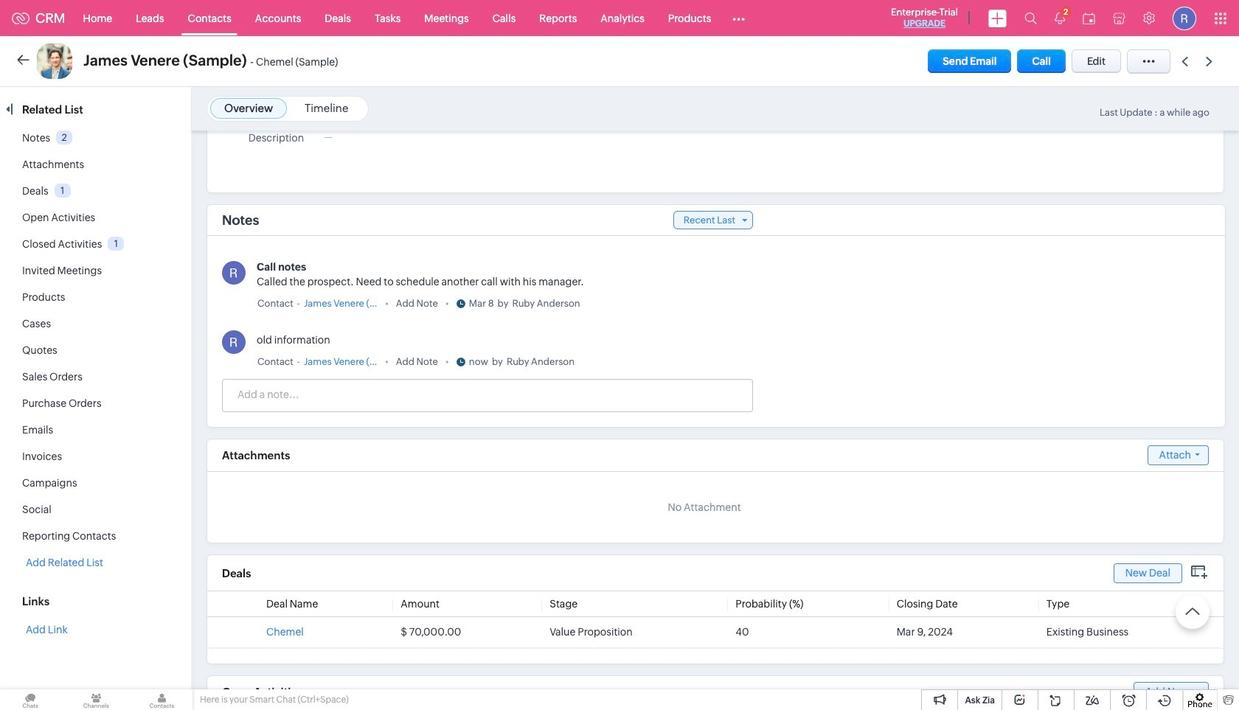 Task type: describe. For each thing, give the bounding box(es) containing it.
create menu image
[[988, 9, 1007, 27]]

channels image
[[66, 690, 126, 710]]

logo image
[[12, 12, 30, 24]]

next record image
[[1206, 56, 1215, 66]]

contacts image
[[132, 690, 192, 710]]

profile element
[[1164, 0, 1205, 36]]

previous record image
[[1181, 56, 1188, 66]]

Other Modules field
[[723, 6, 755, 30]]



Task type: locate. For each thing, give the bounding box(es) containing it.
create menu element
[[979, 0, 1016, 36]]

signals element
[[1046, 0, 1074, 36]]

calendar image
[[1083, 12, 1095, 24]]

search element
[[1016, 0, 1046, 36]]

chats image
[[0, 690, 61, 710]]

Add a note... field
[[223, 387, 752, 402]]

profile image
[[1173, 6, 1196, 30]]

search image
[[1024, 12, 1037, 24]]



Task type: vqa. For each thing, say whether or not it's contained in the screenshot.
mar 8, 2024 11:19 am corresponding to Mar 8, 2024 01:19 PM
no



